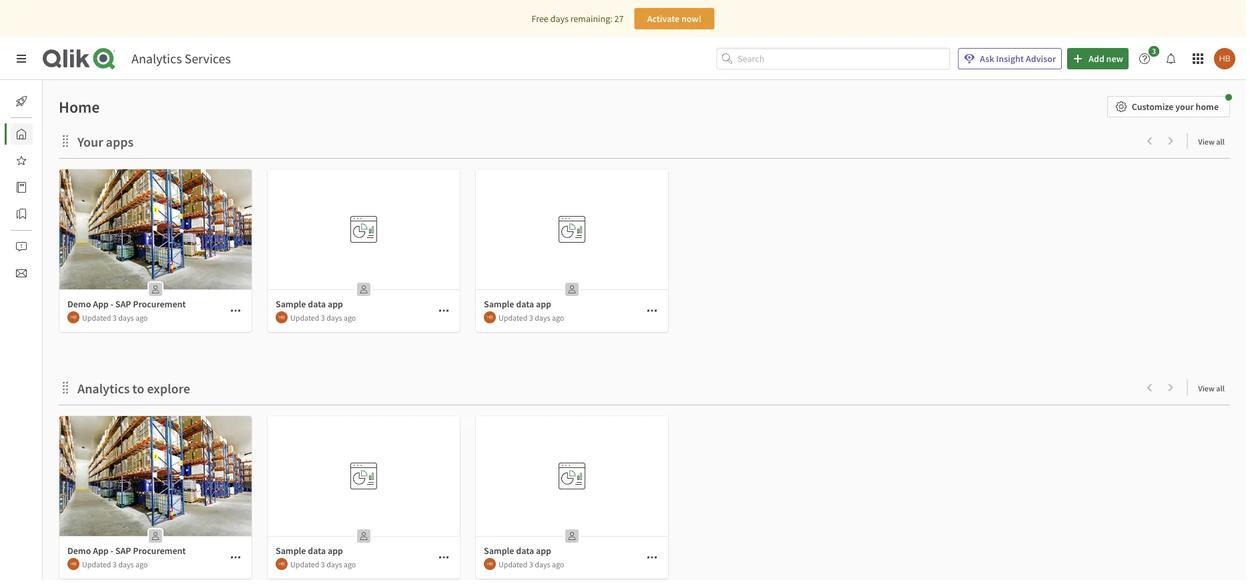 Task type: describe. For each thing, give the bounding box(es) containing it.
more actions image for analytics to explore
[[439, 553, 449, 564]]

alerts link
[[11, 236, 65, 258]]

2 horizontal spatial howard brown image
[[1215, 48, 1236, 69]]

activate now! link
[[635, 8, 715, 29]]

more actions image for analytics to explore
[[647, 553, 658, 564]]

home link
[[11, 124, 66, 145]]

27
[[615, 13, 624, 25]]

app for your
[[93, 298, 109, 310]]

add new button
[[1068, 48, 1129, 69]]

insight
[[997, 53, 1024, 65]]

ask insight advisor
[[980, 53, 1056, 65]]

all for your apps
[[1217, 137, 1225, 147]]

free
[[532, 13, 549, 25]]

1 horizontal spatial howard brown image
[[484, 312, 496, 324]]

updated 3 days ago for more actions icon related to your apps
[[290, 313, 356, 323]]

3 button
[[1134, 46, 1164, 69]]

all for analytics to explore
[[1217, 384, 1225, 394]]

updated 3 days ago for more actions image for analytics to explore
[[499, 560, 564, 570]]

0 horizontal spatial howard brown image
[[276, 559, 288, 571]]

now!
[[682, 13, 702, 25]]

favorites image
[[16, 156, 27, 166]]

open sidebar menu image
[[16, 53, 27, 64]]

move collection image
[[59, 135, 72, 148]]

more actions image for your apps
[[439, 306, 449, 317]]

qlik sense app image for to
[[59, 417, 252, 537]]

add new
[[1089, 53, 1124, 65]]

home
[[1196, 101, 1219, 113]]

to
[[132, 381, 144, 398]]

customize
[[1132, 101, 1174, 113]]

3 inside dropdown button
[[1152, 46, 1157, 56]]

your
[[1176, 101, 1194, 113]]

updated 3 days ago for your apps's more actions image
[[499, 313, 564, 323]]

sap for to
[[115, 546, 131, 558]]

analytics services element
[[132, 50, 231, 67]]

qlik sense app image for apps
[[59, 170, 252, 290]]

view all link for analytics to explore
[[1199, 380, 1231, 397]]

navigation pane element
[[0, 85, 72, 290]]

view for analytics to explore
[[1199, 384, 1215, 394]]

demo for analytics to explore
[[67, 546, 91, 558]]



Task type: locate. For each thing, give the bounding box(es) containing it.
move collection image
[[59, 382, 72, 395]]

0 vertical spatial howard brown image
[[1215, 48, 1236, 69]]

howard brown image
[[1215, 48, 1236, 69], [484, 312, 496, 324], [276, 559, 288, 571]]

getting started image
[[16, 96, 27, 107]]

advisor
[[1026, 53, 1056, 65]]

app
[[328, 298, 343, 310], [536, 298, 552, 310], [328, 546, 343, 558], [536, 546, 552, 558]]

customize your home button
[[1108, 96, 1231, 118]]

home up move collection image
[[59, 97, 100, 117]]

free days remaining: 27
[[532, 13, 624, 25]]

1 vertical spatial sap
[[115, 546, 131, 558]]

your
[[77, 134, 103, 151]]

1 vertical spatial procurement
[[133, 546, 186, 558]]

collections image
[[16, 209, 27, 220]]

updated 3 days ago
[[82, 313, 148, 323], [290, 313, 356, 323], [499, 313, 564, 323], [82, 560, 148, 570], [290, 560, 356, 570], [499, 560, 564, 570]]

0 vertical spatial all
[[1217, 137, 1225, 147]]

demo for your apps
[[67, 298, 91, 310]]

ask insight advisor button
[[958, 48, 1062, 69]]

demo app - sap procurement
[[67, 298, 186, 310], [67, 546, 186, 558]]

customize your home
[[1132, 101, 1219, 113]]

1 vertical spatial demo app - sap procurement
[[67, 546, 186, 558]]

analytics for analytics to explore
[[77, 381, 130, 398]]

-
[[111, 298, 114, 310], [111, 546, 114, 558]]

analytics to explore
[[77, 381, 190, 398]]

more actions image
[[647, 306, 658, 317], [230, 553, 241, 564], [647, 553, 658, 564]]

1 vertical spatial demo
[[67, 546, 91, 558]]

1 qlik sense app image from the top
[[59, 170, 252, 290]]

0 horizontal spatial analytics
[[77, 381, 130, 398]]

view all for your apps
[[1199, 137, 1225, 147]]

3
[[1152, 46, 1157, 56], [113, 313, 117, 323], [321, 313, 325, 323], [529, 313, 533, 323], [113, 560, 117, 570], [321, 560, 325, 570], [529, 560, 533, 570]]

alerts
[[43, 241, 65, 253]]

catalog
[[43, 182, 72, 194]]

view for your apps
[[1199, 137, 1215, 147]]

2 - from the top
[[111, 546, 114, 558]]

howard brown element
[[67, 312, 79, 324], [276, 312, 288, 324], [484, 312, 496, 324], [67, 559, 79, 571], [276, 559, 288, 571], [484, 559, 496, 571]]

2 qlik sense app image from the top
[[59, 417, 252, 537]]

1 procurement from the top
[[133, 298, 186, 310]]

home left your
[[43, 128, 66, 140]]

updated
[[82, 313, 111, 323], [290, 313, 319, 323], [499, 313, 528, 323], [82, 560, 111, 570], [290, 560, 319, 570], [499, 560, 528, 570]]

sap for apps
[[115, 298, 131, 310]]

more actions image for your apps
[[647, 306, 658, 317]]

2 view from the top
[[1199, 384, 1215, 394]]

1 vertical spatial howard brown image
[[484, 312, 496, 324]]

procurement
[[133, 298, 186, 310], [133, 546, 186, 558]]

data
[[308, 298, 326, 310], [516, 298, 534, 310], [308, 546, 326, 558], [516, 546, 534, 558]]

2 view all from the top
[[1199, 384, 1225, 394]]

0 vertical spatial qlik sense app image
[[59, 170, 252, 290]]

0 vertical spatial view all
[[1199, 137, 1225, 147]]

home inside main content
[[59, 97, 100, 117]]

analytics for analytics services
[[132, 50, 182, 67]]

days
[[551, 13, 569, 25], [118, 313, 134, 323], [327, 313, 342, 323], [535, 313, 551, 323], [118, 560, 134, 570], [327, 560, 342, 570], [535, 560, 551, 570]]

1 vertical spatial home
[[43, 128, 66, 140]]

2 app from the top
[[93, 546, 109, 558]]

sample data app
[[276, 298, 343, 310], [484, 298, 552, 310], [276, 546, 343, 558], [484, 546, 552, 558]]

2 demo app - sap procurement from the top
[[67, 546, 186, 558]]

1 view all from the top
[[1199, 137, 1225, 147]]

2 sap from the top
[[115, 546, 131, 558]]

0 vertical spatial demo
[[67, 298, 91, 310]]

- for your
[[111, 298, 114, 310]]

demo
[[67, 298, 91, 310], [67, 546, 91, 558]]

more actions image
[[230, 306, 241, 317], [439, 306, 449, 317], [439, 553, 449, 564]]

view all link
[[1199, 133, 1231, 150], [1199, 380, 1231, 397]]

view all link for your apps
[[1199, 133, 1231, 150]]

1 demo app - sap procurement from the top
[[67, 298, 186, 310]]

1 vertical spatial qlik sense app image
[[59, 417, 252, 537]]

sample
[[276, 298, 306, 310], [484, 298, 514, 310], [276, 546, 306, 558], [484, 546, 514, 558]]

catalog link
[[11, 177, 72, 198]]

1 horizontal spatial analytics
[[132, 50, 182, 67]]

alerts image
[[16, 242, 27, 252]]

view all
[[1199, 137, 1225, 147], [1199, 384, 1225, 394]]

qlik sense app image
[[59, 170, 252, 290], [59, 417, 252, 537]]

ago
[[136, 313, 148, 323], [344, 313, 356, 323], [552, 313, 564, 323], [136, 560, 148, 570], [344, 560, 356, 570], [552, 560, 564, 570]]

1 sap from the top
[[115, 298, 131, 310]]

sap
[[115, 298, 131, 310], [115, 546, 131, 558]]

1 demo from the top
[[67, 298, 91, 310]]

- for analytics
[[111, 546, 114, 558]]

activate now!
[[647, 13, 702, 25]]

subscriptions image
[[16, 268, 27, 279]]

demo app - sap procurement for to
[[67, 546, 186, 558]]

0 vertical spatial home
[[59, 97, 100, 117]]

1 vertical spatial app
[[93, 546, 109, 558]]

Search text field
[[738, 48, 950, 70]]

app for analytics
[[93, 546, 109, 558]]

updated 3 days ago for more actions icon for analytics to explore
[[290, 560, 356, 570]]

new
[[1107, 53, 1124, 65]]

view all for analytics to explore
[[1199, 384, 1225, 394]]

2 demo from the top
[[67, 546, 91, 558]]

procurement for to
[[133, 546, 186, 558]]

1 vertical spatial analytics
[[77, 381, 130, 398]]

procurement for apps
[[133, 298, 186, 310]]

home main content
[[37, 80, 1247, 581]]

analytics left to
[[77, 381, 130, 398]]

1 vertical spatial view all
[[1199, 384, 1225, 394]]

analytics to explore link
[[77, 381, 196, 398]]

explore
[[147, 381, 190, 398]]

ask
[[980, 53, 995, 65]]

1 view from the top
[[1199, 137, 1215, 147]]

remaining:
[[571, 13, 613, 25]]

1 vertical spatial view
[[1199, 384, 1215, 394]]

0 vertical spatial -
[[111, 298, 114, 310]]

0 vertical spatial app
[[93, 298, 109, 310]]

home inside navigation pane element
[[43, 128, 66, 140]]

1 vertical spatial -
[[111, 546, 114, 558]]

add
[[1089, 53, 1105, 65]]

1 view all link from the top
[[1199, 133, 1231, 150]]

howard brown image
[[67, 312, 79, 324], [276, 312, 288, 324], [67, 559, 79, 571], [484, 559, 496, 571]]

0 vertical spatial view
[[1199, 137, 1215, 147]]

activate
[[647, 13, 680, 25]]

services
[[185, 50, 231, 67]]

app
[[93, 298, 109, 310], [93, 546, 109, 558]]

analytics inside home main content
[[77, 381, 130, 398]]

2 vertical spatial howard brown image
[[276, 559, 288, 571]]

1 vertical spatial all
[[1217, 384, 1225, 394]]

your apps link
[[77, 134, 139, 151]]

2 view all link from the top
[[1199, 380, 1231, 397]]

2 all from the top
[[1217, 384, 1225, 394]]

demo app - sap procurement for apps
[[67, 298, 186, 310]]

personal element
[[145, 279, 166, 300], [353, 279, 375, 300], [562, 279, 583, 300], [145, 526, 166, 548], [353, 526, 375, 548], [562, 526, 583, 548]]

2 procurement from the top
[[133, 546, 186, 558]]

searchbar element
[[717, 48, 950, 70]]

analytics left services
[[132, 50, 182, 67]]

0 vertical spatial sap
[[115, 298, 131, 310]]

analytics services
[[132, 50, 231, 67]]

1 all from the top
[[1217, 137, 1225, 147]]

view
[[1199, 137, 1215, 147], [1199, 384, 1215, 394]]

1 app from the top
[[93, 298, 109, 310]]

home
[[59, 97, 100, 117], [43, 128, 66, 140]]

0 vertical spatial demo app - sap procurement
[[67, 298, 186, 310]]

analytics
[[132, 50, 182, 67], [77, 381, 130, 398]]

0 vertical spatial procurement
[[133, 298, 186, 310]]

0 vertical spatial analytics
[[132, 50, 182, 67]]

all
[[1217, 137, 1225, 147], [1217, 384, 1225, 394]]

your apps
[[77, 134, 134, 151]]

apps
[[106, 134, 134, 151]]

0 vertical spatial view all link
[[1199, 133, 1231, 150]]

1 - from the top
[[111, 298, 114, 310]]

1 vertical spatial view all link
[[1199, 380, 1231, 397]]



Task type: vqa. For each thing, say whether or not it's contained in the screenshot.
topmost VIEW
yes



